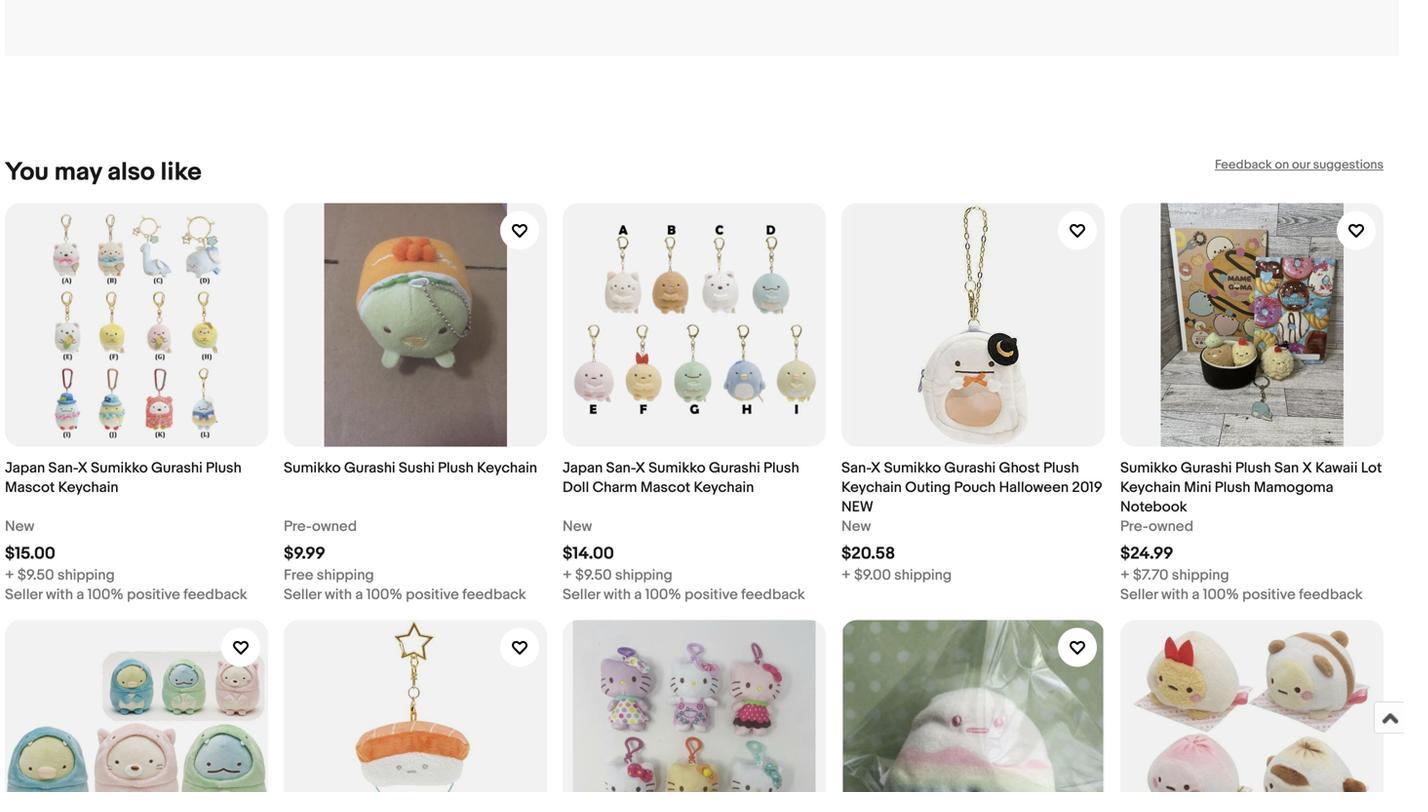 Task type: locate. For each thing, give the bounding box(es) containing it.
2 sumikko from the left
[[284, 460, 341, 477]]

4 sumikko from the left
[[884, 460, 941, 477]]

owned
[[312, 518, 357, 536], [1149, 518, 1193, 536]]

feedback
[[183, 586, 247, 604], [462, 586, 526, 604], [741, 586, 805, 604], [1299, 586, 1363, 604]]

1 gurashi from the left
[[151, 460, 203, 477]]

shipping for $9.99
[[317, 567, 374, 585]]

4 with from the left
[[1161, 586, 1189, 604]]

new for $15.00
[[5, 518, 34, 536]]

pre-
[[284, 518, 312, 536], [1120, 518, 1149, 536]]

1 a from the left
[[76, 586, 84, 604]]

1 horizontal spatial pre-
[[1120, 518, 1149, 536]]

new inside san-x sumikko gurashi ghost plush keychain outing pouch halloween 2019 new new $20.58 + $9.00 shipping
[[841, 518, 871, 536]]

pre- up $9.99
[[284, 518, 312, 536]]

$9.50
[[18, 567, 54, 585], [575, 567, 612, 585]]

$9.50 for $14.00
[[575, 567, 612, 585]]

+ inside new $14.00 + $9.50 shipping seller with a 100% positive feedback
[[563, 567, 572, 585]]

san- up new
[[841, 460, 871, 477]]

free
[[284, 567, 313, 585]]

Free shipping text field
[[284, 566, 374, 586]]

new
[[5, 518, 34, 536], [563, 518, 592, 536], [841, 518, 871, 536]]

3 a from the left
[[634, 586, 642, 604]]

1 horizontal spatial new text field
[[563, 517, 592, 537]]

5 gurashi from the left
[[1181, 460, 1232, 477]]

2 pre-owned text field from the left
[[1120, 517, 1193, 537]]

japan up doll
[[563, 460, 603, 477]]

1 horizontal spatial seller with a 100% positive feedback text field
[[563, 586, 805, 605]]

3 100% from the left
[[645, 586, 681, 604]]

shipping inside new $15.00 + $9.50 shipping seller with a 100% positive feedback
[[57, 567, 115, 585]]

with inside new $15.00 + $9.50 shipping seller with a 100% positive feedback
[[46, 586, 73, 604]]

+ left $9.00 in the bottom of the page
[[841, 567, 851, 585]]

new text field up $15.00 text field
[[5, 517, 34, 537]]

shipping down $9.99 text field
[[317, 567, 374, 585]]

positive for owned
[[406, 586, 459, 604]]

3 gurashi from the left
[[709, 460, 760, 477]]

new $14.00 + $9.50 shipping seller with a 100% positive feedback
[[563, 518, 805, 604]]

keychain inside japan san-x sumikko gurashi plush doll charm mascot keychain
[[694, 479, 754, 497]]

2 + from the left
[[563, 567, 572, 585]]

$15.00 text field
[[5, 544, 55, 565]]

suggestions
[[1313, 157, 1384, 173]]

new down new
[[841, 518, 871, 536]]

3 x from the left
[[871, 460, 881, 477]]

feedback
[[1215, 157, 1272, 173]]

2 new from the left
[[563, 518, 592, 536]]

1 sumikko from the left
[[91, 460, 148, 477]]

shipping
[[57, 567, 115, 585], [317, 567, 374, 585], [615, 567, 673, 585], [894, 567, 952, 585], [1172, 567, 1229, 585]]

seller for $15.00
[[5, 586, 43, 604]]

2 100% from the left
[[366, 586, 402, 604]]

sumikko up outing
[[884, 460, 941, 477]]

positive inside sumikko gurashi plush san x kawaii lot keychain mini plush mamogoma notebook pre-owned $24.99 + $7.70 shipping seller with a 100% positive feedback
[[1242, 586, 1296, 604]]

1 owned from the left
[[312, 518, 357, 536]]

3 seller with a 100% positive feedback text field from the left
[[1120, 586, 1363, 605]]

pre-owned text field up $9.99
[[284, 517, 357, 537]]

owned down notebook
[[1149, 518, 1193, 536]]

+ $9.50 shipping text field for $15.00
[[5, 566, 115, 586]]

+ $9.50 shipping text field down $15.00
[[5, 566, 115, 586]]

a inside sumikko gurashi plush san x kawaii lot keychain mini plush mamogoma notebook pre-owned $24.99 + $7.70 shipping seller with a 100% positive feedback
[[1192, 586, 1200, 604]]

$9.50 for $15.00
[[18, 567, 54, 585]]

1 horizontal spatial $9.50
[[575, 567, 612, 585]]

feedback on our suggestions
[[1215, 157, 1384, 173]]

seller for $9.99
[[284, 586, 321, 604]]

seller down free at the left bottom of page
[[284, 586, 321, 604]]

2 gurashi from the left
[[344, 460, 395, 477]]

0 horizontal spatial new text field
[[5, 517, 34, 537]]

a inside new $14.00 + $9.50 shipping seller with a 100% positive feedback
[[634, 586, 642, 604]]

feedback inside new $15.00 + $9.50 shipping seller with a 100% positive feedback
[[183, 586, 247, 604]]

100%
[[87, 586, 124, 604], [366, 586, 402, 604], [645, 586, 681, 604], [1203, 586, 1239, 604]]

new inside new $15.00 + $9.50 shipping seller with a 100% positive feedback
[[5, 518, 34, 536]]

seller down $7.70
[[1120, 586, 1158, 604]]

mascot
[[5, 479, 55, 497], [640, 479, 690, 497]]

san-
[[48, 460, 78, 477], [606, 460, 635, 477], [841, 460, 871, 477]]

3 feedback from the left
[[741, 586, 805, 604]]

with inside new $14.00 + $9.50 shipping seller with a 100% positive feedback
[[604, 586, 631, 604]]

with down + $7.70 shipping text field
[[1161, 586, 1189, 604]]

1 x from the left
[[78, 460, 88, 477]]

keychain up new $15.00 + $9.50 shipping seller with a 100% positive feedback
[[58, 479, 118, 497]]

0 horizontal spatial mascot
[[5, 479, 55, 497]]

1 pre-owned text field from the left
[[284, 517, 357, 537]]

x inside japan san-x sumikko gurashi plush doll charm mascot keychain
[[635, 460, 645, 477]]

positive inside new $15.00 + $9.50 shipping seller with a 100% positive feedback
[[127, 586, 180, 604]]

4 seller from the left
[[1120, 586, 1158, 604]]

100% for $14.00
[[645, 586, 681, 604]]

3 shipping from the left
[[615, 567, 673, 585]]

2 shipping from the left
[[317, 567, 374, 585]]

positive inside new $14.00 + $9.50 shipping seller with a 100% positive feedback
[[685, 586, 738, 604]]

+ inside sumikko gurashi plush san x kawaii lot keychain mini plush mamogoma notebook pre-owned $24.99 + $7.70 shipping seller with a 100% positive feedback
[[1120, 567, 1130, 585]]

keychain up new
[[841, 479, 902, 497]]

seller inside new $15.00 + $9.50 shipping seller with a 100% positive feedback
[[5, 586, 43, 604]]

seller
[[5, 586, 43, 604], [284, 586, 321, 604], [563, 586, 600, 604], [1120, 586, 1158, 604]]

2 $9.50 from the left
[[575, 567, 612, 585]]

2 san- from the left
[[606, 460, 635, 477]]

with down $14.00 text box
[[604, 586, 631, 604]]

2 new text field from the left
[[563, 517, 592, 537]]

ghost
[[999, 460, 1040, 477]]

sumikko up notebook
[[1120, 460, 1177, 477]]

a for $9.99
[[355, 586, 363, 604]]

keychain up notebook
[[1120, 479, 1181, 497]]

plush
[[206, 460, 242, 477], [438, 460, 474, 477], [764, 460, 799, 477], [1043, 460, 1079, 477], [1235, 460, 1271, 477], [1215, 479, 1250, 497]]

1 with from the left
[[46, 586, 73, 604]]

new up $14.00 text box
[[563, 518, 592, 536]]

1 horizontal spatial new
[[563, 518, 592, 536]]

san- inside japan san-x sumikko gurashi plush doll charm mascot keychain
[[606, 460, 635, 477]]

0 horizontal spatial $9.50
[[18, 567, 54, 585]]

san- inside japan san-x sumikko gurashi plush mascot keychain
[[48, 460, 78, 477]]

5 sumikko from the left
[[1120, 460, 1177, 477]]

$14.00
[[563, 544, 614, 565]]

0 horizontal spatial pre-
[[284, 518, 312, 536]]

sumikko up new $15.00 + $9.50 shipping seller with a 100% positive feedback
[[91, 460, 148, 477]]

may
[[54, 157, 102, 188]]

$9.50 inside new $14.00 + $9.50 shipping seller with a 100% positive feedback
[[575, 567, 612, 585]]

new text field for $15.00
[[5, 517, 34, 537]]

san
[[1274, 460, 1299, 477]]

with down free shipping text field
[[325, 586, 352, 604]]

shipping inside pre-owned $9.99 free shipping seller with a 100% positive feedback
[[317, 567, 374, 585]]

2 seller with a 100% positive feedback text field from the left
[[563, 586, 805, 605]]

4 shipping from the left
[[894, 567, 952, 585]]

seller down $14.00
[[563, 586, 600, 604]]

2 owned from the left
[[1149, 518, 1193, 536]]

shipping for $14.00
[[615, 567, 673, 585]]

doll
[[563, 479, 589, 497]]

1 + from the left
[[5, 567, 14, 585]]

3 + from the left
[[841, 567, 851, 585]]

1 horizontal spatial pre-owned text field
[[1120, 517, 1193, 537]]

3 with from the left
[[604, 586, 631, 604]]

sumikko up $9.99
[[284, 460, 341, 477]]

keychain
[[477, 460, 537, 477], [58, 479, 118, 497], [694, 479, 754, 497], [841, 479, 902, 497], [1120, 479, 1181, 497]]

4 a from the left
[[1192, 586, 1200, 604]]

0 horizontal spatial japan
[[5, 460, 45, 477]]

a
[[76, 586, 84, 604], [355, 586, 363, 604], [634, 586, 642, 604], [1192, 586, 1200, 604]]

keychain inside sumikko gurashi plush san x kawaii lot keychain mini plush mamogoma notebook pre-owned $24.99 + $7.70 shipping seller with a 100% positive feedback
[[1120, 479, 1181, 497]]

Seller with a 100% positive feedback text field
[[284, 586, 526, 605], [563, 586, 805, 605], [1120, 586, 1363, 605]]

kawaii
[[1315, 460, 1358, 477]]

2 positive from the left
[[406, 586, 459, 604]]

japan inside japan san-x sumikko gurashi plush mascot keychain
[[5, 460, 45, 477]]

3 positive from the left
[[685, 586, 738, 604]]

1 new text field from the left
[[5, 517, 34, 537]]

positive inside pre-owned $9.99 free shipping seller with a 100% positive feedback
[[406, 586, 459, 604]]

0 horizontal spatial san-
[[48, 460, 78, 477]]

pre-owned $9.99 free shipping seller with a 100% positive feedback
[[284, 518, 526, 604]]

1 new from the left
[[5, 518, 34, 536]]

3 sumikko from the left
[[649, 460, 706, 477]]

owned inside sumikko gurashi plush san x kawaii lot keychain mini plush mamogoma notebook pre-owned $24.99 + $7.70 shipping seller with a 100% positive feedback
[[1149, 518, 1193, 536]]

japan up $15.00 text field
[[5, 460, 45, 477]]

4 positive from the left
[[1242, 586, 1296, 604]]

mascot up $15.00
[[5, 479, 55, 497]]

1 feedback from the left
[[183, 586, 247, 604]]

2 with from the left
[[325, 586, 352, 604]]

japan
[[5, 460, 45, 477], [563, 460, 603, 477]]

pre- inside sumikko gurashi plush san x kawaii lot keychain mini plush mamogoma notebook pre-owned $24.99 + $7.70 shipping seller with a 100% positive feedback
[[1120, 518, 1149, 536]]

100% inside sumikko gurashi plush san x kawaii lot keychain mini plush mamogoma notebook pre-owned $24.99 + $7.70 shipping seller with a 100% positive feedback
[[1203, 586, 1239, 604]]

1 san- from the left
[[48, 460, 78, 477]]

1 pre- from the left
[[284, 518, 312, 536]]

plush inside japan san-x sumikko gurashi plush mascot keychain
[[206, 460, 242, 477]]

1 mascot from the left
[[5, 479, 55, 497]]

x
[[78, 460, 88, 477], [635, 460, 645, 477], [871, 460, 881, 477], [1302, 460, 1312, 477]]

shipping inside new $14.00 + $9.50 shipping seller with a 100% positive feedback
[[615, 567, 673, 585]]

1 seller with a 100% positive feedback text field from the left
[[284, 586, 526, 605]]

shipping up seller with a 100% positive feedback text field
[[57, 567, 115, 585]]

4 feedback from the left
[[1299, 586, 1363, 604]]

shipping right $7.70
[[1172, 567, 1229, 585]]

0 horizontal spatial pre-owned text field
[[284, 517, 357, 537]]

2 mascot from the left
[[640, 479, 690, 497]]

with down $15.00
[[46, 586, 73, 604]]

$9.99 text field
[[284, 544, 325, 565]]

gurashi
[[151, 460, 203, 477], [344, 460, 395, 477], [709, 460, 760, 477], [944, 460, 996, 477], [1181, 460, 1232, 477]]

shipping inside san-x sumikko gurashi ghost plush keychain outing pouch halloween 2019 new new $20.58 + $9.00 shipping
[[894, 567, 952, 585]]

outing
[[905, 479, 951, 497]]

$9.00
[[854, 567, 891, 585]]

100% inside new $15.00 + $9.50 shipping seller with a 100% positive feedback
[[87, 586, 124, 604]]

+ left $7.70
[[1120, 567, 1130, 585]]

5 shipping from the left
[[1172, 567, 1229, 585]]

3 seller from the left
[[563, 586, 600, 604]]

$9.50 inside new $15.00 + $9.50 shipping seller with a 100% positive feedback
[[18, 567, 54, 585]]

owned up $9.99
[[312, 518, 357, 536]]

2 feedback from the left
[[462, 586, 526, 604]]

100% inside new $14.00 + $9.50 shipping seller with a 100% positive feedback
[[645, 586, 681, 604]]

shipping for $15.00
[[57, 567, 115, 585]]

sushi
[[399, 460, 435, 477]]

on
[[1275, 157, 1289, 173]]

pre-owned text field down notebook
[[1120, 517, 1193, 537]]

pre- down notebook
[[1120, 518, 1149, 536]]

keychain up new $14.00 + $9.50 shipping seller with a 100% positive feedback
[[694, 479, 754, 497]]

4 100% from the left
[[1203, 586, 1239, 604]]

$9.50 down $14.00 text box
[[575, 567, 612, 585]]

100% for $15.00
[[87, 586, 124, 604]]

gurashi inside sumikko gurashi plush san x kawaii lot keychain mini plush mamogoma notebook pre-owned $24.99 + $7.70 shipping seller with a 100% positive feedback
[[1181, 460, 1232, 477]]

x inside sumikko gurashi plush san x kawaii lot keychain mini plush mamogoma notebook pre-owned $24.99 + $7.70 shipping seller with a 100% positive feedback
[[1302, 460, 1312, 477]]

with
[[46, 586, 73, 604], [325, 586, 352, 604], [604, 586, 631, 604], [1161, 586, 1189, 604]]

2 x from the left
[[635, 460, 645, 477]]

1 horizontal spatial owned
[[1149, 518, 1193, 536]]

seller with a 100% positive feedback text field for $9.99
[[284, 586, 526, 605]]

New text field
[[5, 517, 34, 537], [563, 517, 592, 537]]

new text field for $14.00
[[563, 517, 592, 537]]

1 shipping from the left
[[57, 567, 115, 585]]

seller inside new $14.00 + $9.50 shipping seller with a 100% positive feedback
[[563, 586, 600, 604]]

+ $9.50 shipping text field
[[5, 566, 115, 586], [563, 566, 673, 586]]

sumikko gurashi plush san x kawaii lot keychain mini plush mamogoma notebook pre-owned $24.99 + $7.70 shipping seller with a 100% positive feedback
[[1120, 460, 1382, 604]]

seller inside pre-owned $9.99 free shipping seller with a 100% positive feedback
[[284, 586, 321, 604]]

mascot inside japan san-x sumikko gurashi plush doll charm mascot keychain
[[640, 479, 690, 497]]

+ down $14.00 text box
[[563, 567, 572, 585]]

2 + $9.50 shipping text field from the left
[[563, 566, 673, 586]]

+
[[5, 567, 14, 585], [563, 567, 572, 585], [841, 567, 851, 585], [1120, 567, 1130, 585]]

san- up $15.00 text field
[[48, 460, 78, 477]]

sumikko gurashi sushi plush keychain
[[284, 460, 537, 477]]

japan for $14.00
[[563, 460, 603, 477]]

san- up charm
[[606, 460, 635, 477]]

+ $7.70 shipping text field
[[1120, 566, 1229, 586]]

Pre-owned text field
[[284, 517, 357, 537], [1120, 517, 1193, 537]]

1 horizontal spatial + $9.50 shipping text field
[[563, 566, 673, 586]]

mascot right charm
[[640, 479, 690, 497]]

2 japan from the left
[[563, 460, 603, 477]]

seller down $15.00 text field
[[5, 586, 43, 604]]

keychain inside japan san-x sumikko gurashi plush mascot keychain
[[58, 479, 118, 497]]

new up $15.00 text field
[[5, 518, 34, 536]]

with for $15.00
[[46, 586, 73, 604]]

shipping right $9.00 in the bottom of the page
[[894, 567, 952, 585]]

list
[[5, 188, 1399, 793]]

2 horizontal spatial san-
[[841, 460, 871, 477]]

3 new from the left
[[841, 518, 871, 536]]

1 japan from the left
[[5, 460, 45, 477]]

1 $9.50 from the left
[[18, 567, 54, 585]]

4 x from the left
[[1302, 460, 1312, 477]]

+ down $15.00 text field
[[5, 567, 14, 585]]

1 horizontal spatial san-
[[606, 460, 635, 477]]

0 horizontal spatial new
[[5, 518, 34, 536]]

feedback inside pre-owned $9.99 free shipping seller with a 100% positive feedback
[[462, 586, 526, 604]]

$9.50 down $15.00
[[18, 567, 54, 585]]

2 a from the left
[[355, 586, 363, 604]]

new inside new $14.00 + $9.50 shipping seller with a 100% positive feedback
[[563, 518, 592, 536]]

positive
[[127, 586, 180, 604], [406, 586, 459, 604], [685, 586, 738, 604], [1242, 586, 1296, 604]]

2 horizontal spatial new
[[841, 518, 871, 536]]

2 seller from the left
[[284, 586, 321, 604]]

1 positive from the left
[[127, 586, 180, 604]]

with inside pre-owned $9.99 free shipping seller with a 100% positive feedback
[[325, 586, 352, 604]]

a for $14.00
[[634, 586, 642, 604]]

1 100% from the left
[[87, 586, 124, 604]]

1 horizontal spatial japan
[[563, 460, 603, 477]]

1 + $9.50 shipping text field from the left
[[5, 566, 115, 586]]

a inside pre-owned $9.99 free shipping seller with a 100% positive feedback
[[355, 586, 363, 604]]

japan inside japan san-x sumikko gurashi plush doll charm mascot keychain
[[563, 460, 603, 477]]

0 horizontal spatial owned
[[312, 518, 357, 536]]

Seller with a 100% positive feedback text field
[[5, 586, 247, 605]]

3 san- from the left
[[841, 460, 871, 477]]

1 seller from the left
[[5, 586, 43, 604]]

pre-owned text field for $9.99
[[284, 517, 357, 537]]

sumikko inside sumikko gurashi plush san x kawaii lot keychain mini plush mamogoma notebook pre-owned $24.99 + $7.70 shipping seller with a 100% positive feedback
[[1120, 460, 1177, 477]]

charm
[[592, 479, 637, 497]]

sumikko up new $14.00 + $9.50 shipping seller with a 100% positive feedback
[[649, 460, 706, 477]]

sumikko
[[91, 460, 148, 477], [284, 460, 341, 477], [649, 460, 706, 477], [884, 460, 941, 477], [1120, 460, 1177, 477]]

new for $14.00
[[563, 518, 592, 536]]

0 horizontal spatial seller with a 100% positive feedback text field
[[284, 586, 526, 605]]

4 + from the left
[[1120, 567, 1130, 585]]

2 horizontal spatial seller with a 100% positive feedback text field
[[1120, 586, 1363, 605]]

4 gurashi from the left
[[944, 460, 996, 477]]

new text field up $14.00 text box
[[563, 517, 592, 537]]

+ $9.50 shipping text field down $14.00
[[563, 566, 673, 586]]

shipping down charm
[[615, 567, 673, 585]]

0 horizontal spatial + $9.50 shipping text field
[[5, 566, 115, 586]]

100% inside pre-owned $9.99 free shipping seller with a 100% positive feedback
[[366, 586, 402, 604]]

san-x sumikko gurashi ghost plush keychain outing pouch halloween 2019 new new $20.58 + $9.00 shipping
[[841, 460, 1102, 585]]

keychain inside san-x sumikko gurashi ghost plush keychain outing pouch halloween 2019 new new $20.58 + $9.00 shipping
[[841, 479, 902, 497]]

1 horizontal spatial mascot
[[640, 479, 690, 497]]

a inside new $15.00 + $9.50 shipping seller with a 100% positive feedback
[[76, 586, 84, 604]]

feedback inside new $14.00 + $9.50 shipping seller with a 100% positive feedback
[[741, 586, 805, 604]]

2 pre- from the left
[[1120, 518, 1149, 536]]



Task type: describe. For each thing, give the bounding box(es) containing it.
gurashi inside san-x sumikko gurashi ghost plush keychain outing pouch halloween 2019 new new $20.58 + $9.00 shipping
[[944, 460, 996, 477]]

halloween
[[999, 479, 1069, 497]]

+ inside new $15.00 + $9.50 shipping seller with a 100% positive feedback
[[5, 567, 14, 585]]

san- for $15.00
[[48, 460, 78, 477]]

notebook
[[1120, 499, 1187, 516]]

$9.99
[[284, 544, 325, 565]]

seller with a 100% positive feedback text field for $14.00
[[563, 586, 805, 605]]

keychain right sushi
[[477, 460, 537, 477]]

shipping inside sumikko gurashi plush san x kawaii lot keychain mini plush mamogoma notebook pre-owned $24.99 + $7.70 shipping seller with a 100% positive feedback
[[1172, 567, 1229, 585]]

gurashi inside japan san-x sumikko gurashi plush mascot keychain
[[151, 460, 203, 477]]

100% for owned
[[366, 586, 402, 604]]

mini
[[1184, 479, 1211, 497]]

+ $9.50 shipping text field for $14.00
[[563, 566, 673, 586]]

plush inside japan san-x sumikko gurashi plush doll charm mascot keychain
[[764, 460, 799, 477]]

seller for $14.00
[[563, 586, 600, 604]]

New text field
[[841, 517, 871, 537]]

feedback for $15.00
[[183, 586, 247, 604]]

feedback inside sumikko gurashi plush san x kawaii lot keychain mini plush mamogoma notebook pre-owned $24.99 + $7.70 shipping seller with a 100% positive feedback
[[1299, 586, 1363, 604]]

$20.58 text field
[[841, 544, 895, 565]]

gurashi inside japan san-x sumikko gurashi plush doll charm mascot keychain
[[709, 460, 760, 477]]

feedback for $14.00
[[741, 586, 805, 604]]

$20.58
[[841, 544, 895, 565]]

positive for $14.00
[[685, 586, 738, 604]]

$14.00 text field
[[563, 544, 614, 565]]

+ inside san-x sumikko gurashi ghost plush keychain outing pouch halloween 2019 new new $20.58 + $9.00 shipping
[[841, 567, 851, 585]]

a for $15.00
[[76, 586, 84, 604]]

you
[[5, 157, 49, 188]]

pouch
[[954, 479, 996, 497]]

list containing $15.00
[[5, 188, 1399, 793]]

sumikko inside japan san-x sumikko gurashi plush doll charm mascot keychain
[[649, 460, 706, 477]]

feedback on our suggestions link
[[1215, 157, 1384, 173]]

seller with a 100% positive feedback text field for $24.99
[[1120, 586, 1363, 605]]

x inside san-x sumikko gurashi ghost plush keychain outing pouch halloween 2019 new new $20.58 + $9.00 shipping
[[871, 460, 881, 477]]

$15.00
[[5, 544, 55, 565]]

sumikko inside san-x sumikko gurashi ghost plush keychain outing pouch halloween 2019 new new $20.58 + $9.00 shipping
[[884, 460, 941, 477]]

mamogoma
[[1254, 479, 1333, 497]]

japan san-x sumikko gurashi plush mascot keychain
[[5, 460, 242, 497]]

positive for $15.00
[[127, 586, 180, 604]]

with for $9.99
[[325, 586, 352, 604]]

japan for $15.00
[[5, 460, 45, 477]]

lot
[[1361, 460, 1382, 477]]

$7.70
[[1133, 567, 1169, 585]]

+ $9.00 shipping text field
[[841, 566, 952, 586]]

san- for $14.00
[[606, 460, 635, 477]]

$24.99
[[1120, 544, 1173, 565]]

with for $14.00
[[604, 586, 631, 604]]

you may also like
[[5, 157, 202, 188]]

2019
[[1072, 479, 1102, 497]]

owned inside pre-owned $9.99 free shipping seller with a 100% positive feedback
[[312, 518, 357, 536]]

mascot inside japan san-x sumikko gurashi plush mascot keychain
[[5, 479, 55, 497]]

also
[[107, 157, 155, 188]]

new $15.00 + $9.50 shipping seller with a 100% positive feedback
[[5, 518, 247, 604]]

our
[[1292, 157, 1310, 173]]

pre- inside pre-owned $9.99 free shipping seller with a 100% positive feedback
[[284, 518, 312, 536]]

pre-owned text field for $24.99
[[1120, 517, 1193, 537]]

japan san-x sumikko gurashi plush doll charm mascot keychain
[[563, 460, 799, 497]]

feedback for owned
[[462, 586, 526, 604]]

sumikko inside japan san-x sumikko gurashi plush mascot keychain
[[91, 460, 148, 477]]

with inside sumikko gurashi plush san x kawaii lot keychain mini plush mamogoma notebook pre-owned $24.99 + $7.70 shipping seller with a 100% positive feedback
[[1161, 586, 1189, 604]]

x inside japan san-x sumikko gurashi plush mascot keychain
[[78, 460, 88, 477]]

san- inside san-x sumikko gurashi ghost plush keychain outing pouch halloween 2019 new new $20.58 + $9.00 shipping
[[841, 460, 871, 477]]

new
[[841, 499, 873, 516]]

$24.99 text field
[[1120, 544, 1173, 565]]

seller inside sumikko gurashi plush san x kawaii lot keychain mini plush mamogoma notebook pre-owned $24.99 + $7.70 shipping seller with a 100% positive feedback
[[1120, 586, 1158, 604]]

like
[[160, 157, 202, 188]]

plush inside san-x sumikko gurashi ghost plush keychain outing pouch halloween 2019 new new $20.58 + $9.00 shipping
[[1043, 460, 1079, 477]]



Task type: vqa. For each thing, say whether or not it's contained in the screenshot.
Help, opens dialogs icon on the bottom right
no



